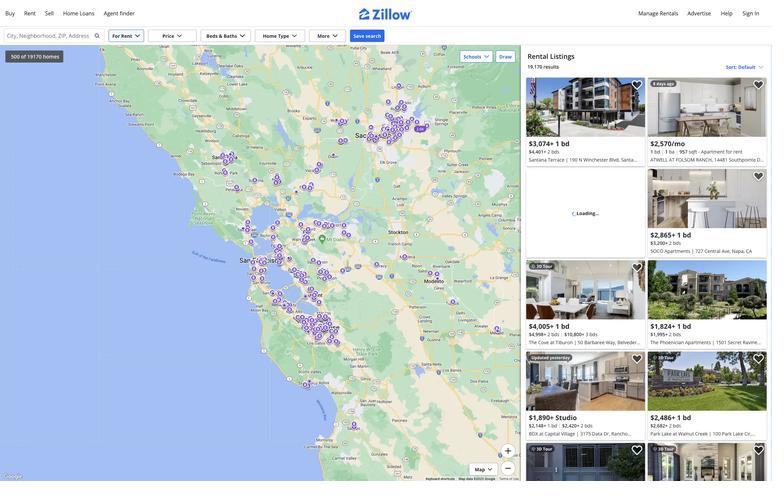 Task type: describe. For each thing, give the bounding box(es) containing it.
3d tour for the park lake at walnut creek image
[[658, 355, 674, 361]]

957
[[680, 149, 688, 155]]

loading image
[[572, 211, 578, 218]]

Search text field
[[7, 31, 90, 41]]

14481
[[715, 157, 728, 163]]

of for 500
[[21, 53, 26, 60]]

1 for $1,824+ 1 bd $1,995+ 2 bds
[[678, 322, 681, 331]]

three dimensional image for atwood apartments image on the right bottom
[[654, 448, 658, 452]]

roseville,
[[665, 348, 685, 354]]

three dimensional image
[[532, 265, 536, 269]]

2 for $3,074+
[[548, 149, 551, 155]]

terms of use link
[[500, 478, 519, 482]]

cove
[[539, 340, 549, 346]]

2 park from the left
[[722, 431, 732, 438]]

finder
[[120, 10, 135, 17]]

price
[[163, 33, 174, 39]]

southpointe
[[729, 157, 756, 163]]

1 for $2,148+ 1 bd
[[548, 423, 551, 430]]

save
[[354, 33, 365, 39]]

capital
[[545, 431, 560, 438]]

1 for $2,865+ 1 bd $3,200+ 2 bds
[[678, 231, 681, 240]]

3
[[586, 332, 589, 338]]

3d for franklin 299 "image"
[[537, 447, 542, 452]]

soco apartments image
[[648, 169, 767, 229]]

#13301,
[[651, 165, 669, 171]]

more button
[[309, 30, 346, 42]]

$2,486+ 1 bd $2,682+ 2 bds
[[651, 414, 692, 430]]

3175
[[581, 431, 591, 438]]

main navigation
[[0, 0, 773, 111]]

baths
[[224, 33, 237, 39]]

19,170 results
[[528, 64, 559, 70]]

$2,570/mo
[[651, 139, 685, 148]]

buy
[[5, 10, 15, 17]]

$1,890+ studio
[[529, 414, 577, 423]]

tour for the cove at tiburon image
[[543, 264, 553, 269]]

main content containing rental listings
[[521, 45, 773, 482]]

agent
[[104, 10, 118, 17]]

creek,
[[668, 439, 682, 446]]

winchester
[[584, 157, 608, 163]]

atwell
[[651, 157, 668, 163]]

tiburon,
[[529, 348, 548, 354]]

default
[[739, 64, 756, 70]]

chevron down image inside map "dropdown button"
[[488, 468, 493, 473]]

1 lake from the left
[[662, 431, 672, 438]]

park lake at walnut creek | 100 park lake cir, walnut creek, ca link
[[651, 430, 765, 446]]

belvedere
[[618, 340, 640, 346]]

atwell at folsom ranch, 14481 southpointe dr #13301, folsom, ca 95630 image
[[648, 78, 767, 137]]

map for map data ©2023 google
[[459, 478, 466, 482]]

tour for the park lake at walnut creek image
[[665, 355, 674, 361]]

home for home type
[[263, 33, 277, 39]]

chevron down image for sort: default
[[759, 65, 764, 70]]

ranch,
[[696, 157, 714, 163]]

at inside the bdx at capital village | 3175 data dr, rancho cordova, ca
[[540, 431, 544, 438]]

ave,
[[722, 248, 731, 255]]

| left 727
[[692, 248, 695, 255]]

ago
[[667, 81, 674, 86]]

loans
[[80, 10, 95, 17]]

in
[[755, 10, 760, 17]]

for
[[726, 149, 733, 155]]

plus image
[[505, 448, 512, 455]]

filters element
[[0, 27, 773, 45]]

santana
[[529, 157, 547, 163]]

save this home image for $1,890+ studio
[[632, 355, 643, 365]]

$3,074+
[[529, 139, 554, 148]]

beds & baths button
[[201, 30, 251, 42]]

save this home button for $1,890+ studio
[[627, 352, 646, 371]]

creek
[[696, 431, 708, 438]]

price button
[[148, 30, 197, 42]]

bds inside '$3,074+ 1 bd $4,401+ 2 bds'
[[552, 149, 560, 155]]

$2,682+
[[651, 423, 668, 430]]

search image
[[95, 33, 100, 39]]

rental
[[528, 52, 549, 61]]

park lake at walnut creek image
[[648, 352, 767, 412]]

bdx at capital village image
[[527, 352, 646, 412]]

727
[[696, 248, 704, 255]]

2.6k link
[[414, 126, 427, 132]]

$2,420+ 2 bds
[[563, 423, 593, 430]]

studio
[[556, 414, 577, 423]]

| inside the phoenician apartments | 1501 secret ravine pkwy, roseville, ca
[[713, 340, 715, 346]]

bds right the 3
[[590, 332, 598, 338]]

2 for $1,824+
[[670, 332, 672, 338]]

bds inside $1,824+ 1 bd $1,995+ 2 bds
[[673, 332, 681, 338]]

the phoenician apartments image
[[648, 261, 767, 320]]

rent
[[734, 149, 743, 155]]

home for home loans
[[63, 10, 78, 17]]

1 for $4,005+ 1 bd
[[556, 322, 560, 331]]

of for terms
[[510, 478, 513, 482]]

bd for $2,148+ 1 bd
[[552, 423, 557, 430]]

2 up 3175
[[581, 423, 584, 430]]

folsom
[[676, 157, 695, 163]]

the cove at tiburon | 50 barbaree way, belvedere tiburon, ca
[[529, 340, 640, 354]]

map for map
[[475, 467, 485, 473]]

minus image
[[505, 466, 512, 473]]

sign in
[[743, 10, 760, 17]]

the for $4,005+ 1 bd
[[529, 340, 537, 346]]

save this home button for $4,005+ 1 bd
[[627, 261, 646, 280]]

atwell at folsom ranch, 14481 southpointe dr #13301, folsom, ca 95630
[[651, 157, 763, 171]]

at for $4,005+ 1 bd
[[551, 340, 555, 346]]

chevron down image for home type
[[292, 33, 297, 39]]

500
[[11, 53, 20, 60]]

atwell at folsom ranch, 14481 southpointe dr #13301, folsom, ca 95630 link
[[651, 156, 765, 171]]

ca right napa,
[[747, 248, 752, 255]]

village
[[561, 431, 576, 438]]

$4,005+
[[529, 322, 554, 331]]

blvd,
[[610, 157, 620, 163]]

the phoenician apartments | 1501 secret ravine pkwy, roseville, ca link
[[651, 339, 765, 354]]

terrace
[[548, 157, 565, 163]]

cir,
[[745, 431, 752, 438]]

2 down $4,005+ 1 bd
[[548, 332, 551, 338]]

home image
[[8, 35, 23, 50]]

at
[[670, 157, 675, 163]]

save this home image for $3,074+ 1 bd
[[632, 80, 643, 90]]

barbaree
[[585, 340, 605, 346]]

way,
[[606, 340, 617, 346]]

save this home button for $2,486+ 1 bd
[[748, 352, 767, 371]]

soco
[[651, 248, 664, 255]]

central
[[705, 248, 721, 255]]

tiburon
[[556, 340, 573, 346]]

atwood apartments image
[[648, 444, 767, 482]]

$4,401+
[[529, 149, 547, 155]]

agent finder link
[[99, 6, 139, 21]]

2 save this home image from the top
[[754, 446, 765, 456]]

0 vertical spatial apartments
[[665, 248, 691, 255]]

| inside the bdx at capital village | 3175 data dr, rancho cordova, ca
[[577, 431, 579, 438]]

sort: default
[[727, 64, 756, 70]]

1 for $3,074+ 1 bd $4,401+ 2 bds
[[556, 139, 560, 148]]

the cove at tiburon image
[[527, 261, 646, 320]]

the cove at tiburon | 50 barbaree way, belvedere tiburon, ca link
[[529, 339, 643, 354]]

95630
[[695, 165, 709, 171]]



Task type: vqa. For each thing, say whether or not it's contained in the screenshot.
right Home
yes



Task type: locate. For each thing, give the bounding box(es) containing it.
rent link
[[19, 6, 40, 21]]

schools button
[[460, 51, 493, 63]]

three dimensional image for the park lake at walnut creek image
[[654, 356, 658, 360]]

save this home button for $3,074+ 1 bd
[[627, 78, 646, 97]]

map inside "dropdown button"
[[475, 467, 485, 473]]

$4,998+
[[529, 332, 547, 338]]

phoenician
[[660, 340, 684, 346]]

tour down creek,
[[665, 447, 674, 452]]

1 inside '$3,074+ 1 bd $4,401+ 2 bds'
[[556, 139, 560, 148]]

bds up phoenician at the right of page
[[673, 332, 681, 338]]

three dimensional image down '$2,682+'
[[654, 448, 658, 452]]

home loans
[[63, 10, 95, 17]]

help
[[722, 10, 733, 17]]

$3,200+
[[651, 240, 668, 247]]

franklin 299 image
[[527, 444, 646, 482]]

190
[[570, 157, 578, 163]]

chevron down image inside schools popup button
[[484, 54, 490, 59]]

home left type
[[263, 33, 277, 39]]

©2023
[[474, 478, 484, 482]]

ca down folsom
[[688, 165, 694, 171]]

0 horizontal spatial home
[[63, 10, 78, 17]]

santana terrace | 190 n winchester blvd, santa clara, ca
[[529, 157, 634, 171]]

walnut up creek,
[[679, 431, 694, 438]]

save this home button for $2,865+ 1 bd
[[748, 169, 767, 188]]

at for $2,486+ 1 bd
[[673, 431, 678, 438]]

save this home button for $2,570/mo
[[748, 78, 767, 97]]

bds down $4,005+ 1 bd
[[552, 332, 560, 338]]

1 for $2,486+ 1 bd $2,682+ 2 bds
[[678, 414, 681, 423]]

| left 50
[[574, 340, 577, 346]]

| inside the cove at tiburon | 50 barbaree way, belvedere tiburon, ca
[[574, 340, 577, 346]]

santana terrace | 190 n winchester blvd, santa clara, ca link
[[529, 156, 643, 171]]

at
[[551, 340, 555, 346], [540, 431, 544, 438], [673, 431, 678, 438]]

$4,005+ 1 bd
[[529, 322, 570, 331]]

bd inside $2,486+ 1 bd $2,682+ 2 bds
[[683, 414, 692, 423]]

ca down capital
[[550, 439, 556, 446]]

chevron down image right type
[[292, 33, 297, 39]]

|
[[566, 157, 569, 163], [692, 248, 695, 255], [574, 340, 577, 346], [713, 340, 715, 346], [577, 431, 579, 438], [709, 431, 712, 438]]

save this home image for $2,570/mo
[[754, 80, 765, 90]]

2
[[548, 149, 551, 155], [670, 240, 672, 247], [548, 332, 551, 338], [670, 332, 672, 338], [581, 423, 584, 430], [670, 423, 672, 430]]

apartments down $2,865+ 1 bd $3,200+ 2 bds
[[665, 248, 691, 255]]

3d tour
[[536, 264, 553, 269], [658, 355, 674, 361], [536, 447, 553, 452], [658, 447, 674, 452]]

| inside the park lake at walnut creek | 100 park lake cir, walnut creek, ca
[[709, 431, 712, 438]]

1 vertical spatial of
[[510, 478, 513, 482]]

bds up 3175
[[585, 423, 593, 430]]

1 ba
[[666, 149, 675, 155]]

3d for atwood apartments image on the right bottom
[[659, 447, 664, 452]]

0 horizontal spatial the
[[529, 340, 537, 346]]

0 horizontal spatial lake
[[662, 431, 672, 438]]

chevron down image
[[135, 33, 140, 39], [333, 33, 338, 39], [484, 54, 490, 59], [488, 468, 493, 473]]

bd right $2,486+
[[683, 414, 692, 423]]

1 right $1,824+
[[678, 322, 681, 331]]

2 for $2,486+
[[670, 423, 672, 430]]

chevron down image up google
[[488, 468, 493, 473]]

ca right clara,
[[543, 165, 549, 171]]

sell link
[[40, 6, 58, 21]]

yesterday
[[550, 355, 570, 361]]

3d for the cove at tiburon image
[[537, 264, 542, 269]]

chevron down image inside price 'popup button'
[[177, 33, 182, 39]]

bd for $4,005+ 1 bd
[[561, 322, 570, 331]]

1 park from the left
[[651, 431, 661, 438]]

park down '$2,682+'
[[651, 431, 661, 438]]

3d down '$2,682+'
[[659, 447, 664, 452]]

3d for the park lake at walnut creek image
[[659, 355, 664, 361]]

the down $4,998+ at bottom right
[[529, 340, 537, 346]]

the up the pkwy,
[[651, 340, 659, 346]]

1 right $2,865+
[[678, 231, 681, 240]]

$1,824+
[[651, 322, 676, 331]]

soco apartments | 727 central ave, napa, ca
[[651, 248, 752, 255]]

advertise link
[[683, 6, 716, 21]]

bds inside $2,486+ 1 bd $2,682+ 2 bds
[[673, 423, 681, 430]]

chevron down image inside sort: default 'popup button'
[[759, 65, 764, 70]]

beds & baths
[[207, 33, 237, 39]]

$2,865+ 1 bd $3,200+ 2 bds
[[651, 231, 692, 247]]

2 for $2,865+
[[670, 240, 672, 247]]

100
[[713, 431, 721, 438]]

1 horizontal spatial walnut
[[679, 431, 694, 438]]

bd inside $2,865+ 1 bd $3,200+ 2 bds
[[683, 231, 692, 240]]

-
[[699, 149, 700, 155]]

1 horizontal spatial park
[[722, 431, 732, 438]]

1 horizontal spatial home
[[263, 33, 277, 39]]

three dimensional image for franklin 299 "image"
[[532, 448, 536, 452]]

advertise
[[688, 10, 711, 17]]

lake
[[662, 431, 672, 438], [734, 431, 744, 438]]

ca inside the phoenician apartments | 1501 secret ravine pkwy, roseville, ca
[[686, 348, 692, 354]]

save this home image
[[754, 172, 765, 182], [754, 446, 765, 456]]

ca inside the cove at tiburon | 50 barbaree way, belvedere tiburon, ca
[[549, 348, 555, 354]]

0 horizontal spatial map
[[459, 478, 466, 482]]

0 horizontal spatial of
[[21, 53, 26, 60]]

0 vertical spatial of
[[21, 53, 26, 60]]

bdx
[[529, 431, 538, 438]]

lake left cir,
[[734, 431, 744, 438]]

0 horizontal spatial park
[[651, 431, 661, 438]]

of
[[21, 53, 26, 60], [510, 478, 513, 482]]

2.6k
[[417, 127, 424, 132]]

bds inside $2,865+ 1 bd $3,200+ 2 bds
[[673, 240, 681, 247]]

dr,
[[604, 431, 611, 438]]

2 up phoenician at the right of page
[[670, 332, 672, 338]]

apartments inside the phoenician apartments | 1501 secret ravine pkwy, roseville, ca
[[686, 340, 711, 346]]

chevron down image down agent finder link
[[135, 33, 140, 39]]

home type
[[263, 33, 289, 39]]

$4,998+ 2 bds
[[529, 332, 560, 338]]

google image
[[2, 473, 24, 482]]

schools
[[464, 53, 482, 60]]

0 horizontal spatial at
[[540, 431, 544, 438]]

bd inside $1,824+ 1 bd $1,995+ 2 bds
[[683, 322, 692, 331]]

chevron right image
[[91, 67, 99, 75]]

at inside the cove at tiburon | 50 barbaree way, belvedere tiburon, ca
[[551, 340, 555, 346]]

walnut left creek,
[[651, 439, 666, 446]]

bd up 'soco apartments | 727 central ave, napa, ca'
[[683, 231, 692, 240]]

save this home image
[[632, 80, 643, 90], [754, 80, 765, 90], [632, 263, 643, 273], [632, 355, 643, 365], [754, 355, 765, 365], [632, 446, 643, 456]]

1 inside $1,824+ 1 bd $1,995+ 2 bds
[[678, 322, 681, 331]]

3d tour for franklin 299 "image"
[[536, 447, 553, 452]]

1 up the $4,998+ 2 bds
[[556, 322, 560, 331]]

&
[[219, 33, 223, 39]]

home
[[63, 10, 78, 17], [263, 33, 277, 39]]

home inside dropdown button
[[263, 33, 277, 39]]

1 vertical spatial save this home image
[[754, 446, 765, 456]]

1 right $3,074+
[[556, 139, 560, 148]]

clara,
[[529, 165, 542, 171]]

chevron down image right schools
[[484, 54, 490, 59]]

1 horizontal spatial at
[[551, 340, 555, 346]]

chevron down image for price
[[177, 33, 182, 39]]

santana terrace image
[[527, 78, 646, 137]]

2 down $2,865+
[[670, 240, 672, 247]]

19,170
[[528, 64, 543, 70]]

sort:
[[727, 64, 738, 70]]

tour down roseville,
[[665, 355, 674, 361]]

three dimensional image down 'cordova,'
[[532, 448, 536, 452]]

$2,420+
[[563, 423, 580, 430]]

bd inside '$3,074+ 1 bd $4,401+ 2 bds'
[[561, 139, 570, 148]]

n
[[579, 157, 583, 163]]

1 vertical spatial walnut
[[651, 439, 666, 446]]

chevron down image inside more popup button
[[333, 33, 338, 39]]

bds down $2,865+
[[673, 240, 681, 247]]

tour for franklin 299 "image"
[[543, 447, 553, 452]]

2 the from the left
[[651, 340, 659, 346]]

957 sqft
[[680, 149, 698, 155]]

updated yesterday
[[532, 355, 570, 361]]

2 inside $2,486+ 1 bd $2,682+ 2 bds
[[670, 423, 672, 430]]

$2,486+
[[651, 414, 676, 423]]

| left 1501
[[713, 340, 715, 346]]

chevron down image right "baths"
[[240, 33, 245, 39]]

ba
[[669, 149, 675, 155]]

at right bdx
[[540, 431, 544, 438]]

bd for $1,824+ 1 bd $1,995+ 2 bds
[[683, 322, 692, 331]]

ca right creek,
[[683, 439, 689, 446]]

0 vertical spatial walnut
[[679, 431, 694, 438]]

$10,800+ 3 bds
[[565, 332, 598, 338]]

help link
[[717, 6, 738, 21]]

2 inside $2,865+ 1 bd $3,200+ 2 bds
[[670, 240, 672, 247]]

1501
[[716, 340, 727, 346]]

1 vertical spatial home
[[263, 33, 277, 39]]

2 up terrace
[[548, 149, 551, 155]]

1 right $2,486+
[[678, 414, 681, 423]]

1 left 'ba'
[[666, 149, 668, 155]]

map left data
[[459, 478, 466, 482]]

home inside main navigation
[[63, 10, 78, 17]]

$1,995+
[[651, 332, 668, 338]]

of right 500
[[21, 53, 26, 60]]

3d
[[537, 264, 542, 269], [659, 355, 664, 361], [537, 447, 542, 452], [659, 447, 664, 452]]

chevron down image right more at the left top
[[333, 33, 338, 39]]

save this home image for $2,486+ 1 bd
[[754, 355, 765, 365]]

bd up 190
[[561, 139, 570, 148]]

3d down 'cordova,'
[[537, 447, 542, 452]]

tour right three dimensional icon
[[543, 264, 553, 269]]

sign
[[743, 10, 754, 17]]

3d tour for the cove at tiburon image
[[536, 264, 553, 269]]

3d down the pkwy,
[[659, 355, 664, 361]]

2 inside $1,824+ 1 bd $1,995+ 2 bds
[[670, 332, 672, 338]]

apartments left 1501
[[686, 340, 711, 346]]

2 down $2,486+
[[670, 423, 672, 430]]

folsom,
[[670, 165, 687, 171]]

0 vertical spatial home
[[63, 10, 78, 17]]

days
[[657, 81, 666, 86]]

1 up capital
[[548, 423, 551, 430]]

chevron down image right price
[[177, 33, 182, 39]]

results
[[544, 64, 559, 70]]

lake down '$2,682+'
[[662, 431, 672, 438]]

chevron down image for beds & baths
[[240, 33, 245, 39]]

rental listings
[[528, 52, 575, 61]]

chevron down image inside the home type dropdown button
[[292, 33, 297, 39]]

2 horizontal spatial at
[[673, 431, 678, 438]]

shortcuts
[[441, 478, 455, 482]]

bd for $2,865+ 1 bd $3,200+ 2 bds
[[683, 231, 692, 240]]

of left use
[[510, 478, 513, 482]]

0 horizontal spatial walnut
[[651, 439, 666, 446]]

3d tour for atwood apartments image on the right bottom
[[658, 447, 674, 452]]

chevron down image inside beds & baths "popup button"
[[240, 33, 245, 39]]

| left 100 at the bottom right of page
[[709, 431, 712, 438]]

3d right three dimensional icon
[[537, 264, 542, 269]]

0 vertical spatial map
[[475, 467, 485, 473]]

three dimensional image
[[654, 356, 658, 360], [532, 448, 536, 452], [654, 448, 658, 452]]

1 vertical spatial map
[[459, 478, 466, 482]]

| left 190
[[566, 157, 569, 163]]

tour down 'cordova,'
[[543, 447, 553, 452]]

ca right roseville,
[[686, 348, 692, 354]]

ca inside the park lake at walnut creek | 100 park lake cir, walnut creek, ca
[[683, 439, 689, 446]]

bdx at capital village | 3175 data dr, rancho cordova, ca link
[[529, 430, 643, 446]]

1 horizontal spatial lake
[[734, 431, 744, 438]]

sort: default button
[[725, 63, 766, 71]]

zillow logo image
[[359, 8, 413, 20]]

bd for $2,486+ 1 bd $2,682+ 2 bds
[[683, 414, 692, 423]]

ca up 'updated yesterday'
[[549, 348, 555, 354]]

rent
[[24, 10, 36, 17]]

1 horizontal spatial of
[[510, 478, 513, 482]]

the inside the cove at tiburon | 50 barbaree way, belvedere tiburon, ca
[[529, 340, 537, 346]]

bd up phoenician at the right of page
[[683, 322, 692, 331]]

loading...
[[577, 210, 600, 217]]

the inside the phoenician apartments | 1501 secret ravine pkwy, roseville, ca
[[651, 340, 659, 346]]

1 horizontal spatial map
[[475, 467, 485, 473]]

1 vertical spatial apartments
[[686, 340, 711, 346]]

2 lake from the left
[[734, 431, 744, 438]]

save search
[[354, 33, 381, 39]]

terms
[[500, 478, 509, 482]]

the phoenician apartments | 1501 secret ravine pkwy, roseville, ca
[[651, 340, 758, 354]]

1 horizontal spatial the
[[651, 340, 659, 346]]

park right 100 at the bottom right of page
[[722, 431, 732, 438]]

| inside santana terrace | 190 n winchester blvd, santa clara, ca
[[566, 157, 569, 163]]

manage rentals link
[[634, 6, 683, 21]]

500 of 19170 homes
[[11, 53, 59, 60]]

bds down $2,486+
[[673, 423, 681, 430]]

bds up terrace
[[552, 149, 560, 155]]

at up creek,
[[673, 431, 678, 438]]

chevron down image
[[177, 33, 182, 39], [240, 33, 245, 39], [292, 33, 297, 39], [759, 65, 764, 70]]

data
[[593, 431, 603, 438]]

8 days ago
[[654, 81, 674, 86]]

ca inside atwell at folsom ranch, 14481 southpointe dr #13301, folsom, ca 95630
[[688, 165, 694, 171]]

bd down $1,890+ studio
[[552, 423, 557, 430]]

bd up atwell at top right
[[655, 149, 661, 155]]

| left 3175
[[577, 431, 579, 438]]

three dimensional image down the pkwy,
[[654, 356, 658, 360]]

1 inside $2,865+ 1 bd $3,200+ 2 bds
[[678, 231, 681, 240]]

1 inside $2,486+ 1 bd $2,682+ 2 bds
[[678, 414, 681, 423]]

bd up $10,800+
[[561, 322, 570, 331]]

at right cove
[[551, 340, 555, 346]]

ca inside santana terrace | 190 n winchester blvd, santa clara, ca
[[543, 165, 549, 171]]

bd for $3,074+ 1 bd $4,401+ 2 bds
[[561, 139, 570, 148]]

beds
[[207, 33, 218, 39]]

map up ©2023
[[475, 467, 485, 473]]

ca inside the bdx at capital village | 3175 data dr, rancho cordova, ca
[[550, 439, 556, 446]]

2 inside '$3,074+ 1 bd $4,401+ 2 bds'
[[548, 149, 551, 155]]

1 up atwell at top right
[[651, 149, 654, 155]]

8
[[654, 81, 656, 86]]

1 save this home image from the top
[[754, 172, 765, 182]]

chevron down image right default
[[759, 65, 764, 70]]

home left loans
[[63, 10, 78, 17]]

more
[[318, 33, 330, 39]]

save this home image for $4,005+ 1 bd
[[632, 263, 643, 273]]

the for $1,824+ 1 bd
[[651, 340, 659, 346]]

at inside the park lake at walnut creek | 100 park lake cir, walnut creek, ca
[[673, 431, 678, 438]]

1 the from the left
[[529, 340, 537, 346]]

0 vertical spatial save this home image
[[754, 172, 765, 182]]

santa
[[622, 157, 634, 163]]

keyboard
[[426, 478, 440, 482]]

main content
[[521, 45, 773, 482]]

tour for atwood apartments image on the right bottom
[[665, 447, 674, 452]]

updated
[[532, 355, 549, 361]]

map region
[[0, 12, 527, 482]]

keyboard shortcuts
[[426, 478, 455, 482]]



